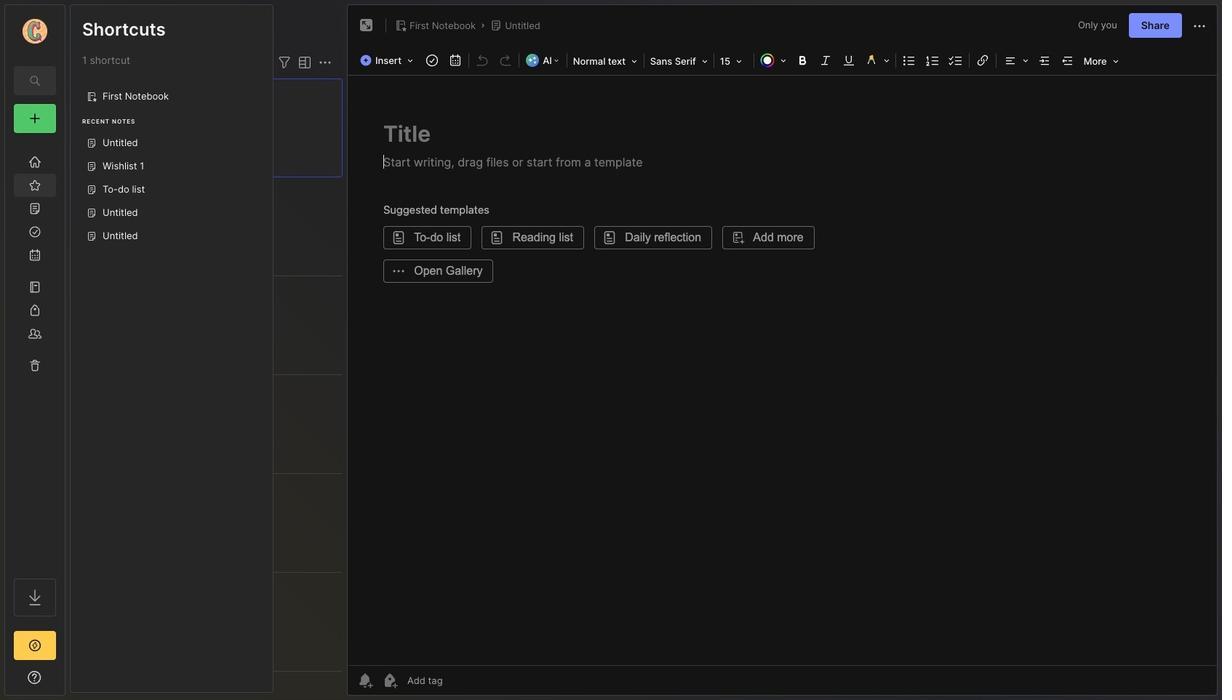 Task type: describe. For each thing, give the bounding box(es) containing it.
underline image
[[839, 50, 859, 71]]

italic image
[[816, 50, 836, 71]]

main element
[[0, 0, 70, 701]]

click to expand image
[[64, 674, 75, 692]]

add tag image
[[381, 673, 399, 690]]

alignment image
[[999, 50, 1033, 71]]

note window element
[[347, 4, 1219, 697]]

heading level image
[[569, 51, 643, 70]]

expand note image
[[358, 17, 376, 34]]

calendar event image
[[446, 50, 466, 71]]

font color image
[[756, 50, 791, 71]]

add a reminder image
[[357, 673, 374, 690]]

insert image
[[357, 51, 421, 70]]

upgrade image
[[26, 638, 44, 655]]



Task type: vqa. For each thing, say whether or not it's contained in the screenshot.
'More actions' icon
no



Task type: locate. For each thing, give the bounding box(es) containing it.
font size image
[[716, 51, 752, 70]]

WHAT'S NEW field
[[5, 667, 65, 690]]

tree
[[5, 142, 65, 566]]

bulleted list image
[[900, 50, 920, 71]]

numbered list image
[[923, 50, 943, 71]]

account image
[[23, 19, 47, 44]]

Note Editor text field
[[348, 75, 1218, 666]]

task image
[[422, 50, 443, 71]]

bold image
[[793, 50, 813, 71]]

home image
[[28, 155, 42, 170]]

tree inside main element
[[5, 142, 65, 566]]

highlight image
[[861, 50, 894, 71]]

checklist image
[[946, 50, 966, 71]]

indent image
[[1035, 50, 1055, 71]]

outdent image
[[1058, 50, 1079, 71]]

insert link image
[[973, 50, 993, 71]]

Account field
[[5, 17, 65, 46]]

more image
[[1080, 51, 1124, 70]]

font family image
[[646, 51, 712, 70]]

edit search image
[[26, 72, 44, 90]]



